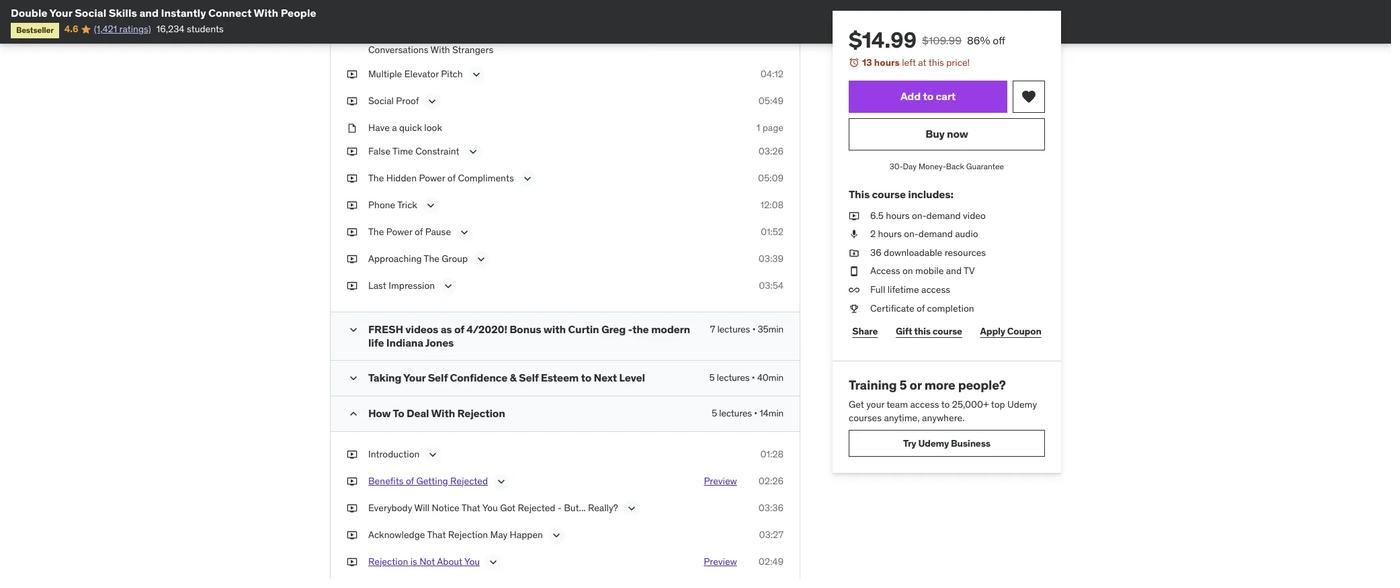 Task type: vqa. For each thing, say whether or not it's contained in the screenshot.
The Power of Pause
yes



Task type: describe. For each thing, give the bounding box(es) containing it.
0 vertical spatial course
[[872, 188, 906, 201]]

xsmall image left 'false'
[[347, 145, 358, 159]]

video
[[963, 209, 986, 222]]

social proof
[[368, 95, 419, 107]]

xsmall image left approaching on the left top
[[347, 253, 358, 266]]

show lecture description image for introduction
[[426, 448, 440, 462]]

show lecture description image for approaching the group
[[475, 253, 488, 266]]

on
[[903, 265, 913, 277]]

xsmall image left 2
[[849, 228, 860, 241]]

01:28
[[761, 448, 784, 460]]

group
[[442, 253, 468, 265]]

your for taking
[[403, 371, 426, 384]]

training 5 or more people? get your team access to 25,000+ top udemy courses anytime, anywhere.
[[849, 377, 1037, 424]]

pause
[[425, 226, 451, 238]]

approaching the group
[[368, 253, 468, 265]]

5 inside training 5 or more people? get your team access to 25,000+ top udemy courses anytime, anywhere.
[[900, 377, 907, 393]]

0 horizontal spatial to
[[393, 407, 404, 420]]

about
[[437, 556, 463, 568]]

with
[[544, 323, 566, 336]]

master
[[512, 31, 541, 43]]

false
[[368, 145, 391, 158]]

of inside fresh videos as of 4/2020! bonus with curtin greg -the modern life indiana jones
[[454, 323, 464, 336]]

full lifetime access
[[871, 284, 951, 296]]

0 vertical spatial access
[[922, 284, 951, 296]]

1
[[757, 122, 761, 134]]

5 lectures • 40min
[[710, 372, 784, 384]]

to inside march bonus: how to become a master in starting conversations with strangers
[[455, 31, 465, 43]]

show lecture description image for false time constraint
[[466, 145, 480, 159]]

mobile
[[916, 265, 944, 277]]

lectures for -
[[718, 324, 750, 336]]

may
[[490, 529, 508, 541]]

buy now button
[[849, 118, 1045, 150]]

xsmall image left acknowledge
[[347, 529, 358, 542]]

full
[[871, 284, 886, 296]]

xsmall image left the access
[[849, 265, 860, 278]]

double your social skills and instantly connect with people
[[11, 6, 316, 19]]

16,234 students
[[156, 23, 224, 35]]

1 horizontal spatial that
[[462, 502, 481, 514]]

the
[[633, 323, 649, 336]]

multiple
[[368, 68, 402, 80]]

have
[[368, 122, 390, 134]]

2 vertical spatial with
[[431, 407, 455, 420]]

35min
[[758, 324, 784, 336]]

resources
[[945, 247, 986, 259]]

indiana
[[386, 336, 423, 349]]

show lecture description image for last impression
[[442, 280, 455, 293]]

1 vertical spatial rejection
[[448, 529, 488, 541]]

multiple elevator pitch
[[368, 68, 463, 80]]

pitch
[[441, 68, 463, 80]]

quick
[[399, 122, 422, 134]]

buy now
[[926, 127, 969, 141]]

show lecture description image for everybody will notice that you got rejected -  but... really?
[[625, 502, 638, 515]]

top
[[991, 399, 1005, 411]]

(1,421 ratings)
[[94, 23, 151, 35]]

2 vertical spatial lectures
[[719, 407, 752, 419]]

16,234
[[156, 23, 185, 35]]

add to cart button
[[849, 80, 1008, 113]]

1 horizontal spatial social
[[368, 95, 394, 107]]

1 vertical spatial power
[[386, 226, 413, 238]]

modern
[[651, 323, 690, 336]]

0 horizontal spatial udemy
[[919, 437, 949, 450]]

03:39
[[759, 253, 784, 265]]

xsmall image left full
[[849, 284, 860, 297]]

1 vertical spatial rejected
[[518, 502, 556, 514]]

04:12
[[761, 68, 784, 80]]

1 horizontal spatial power
[[419, 172, 445, 184]]

of left the 'pause'
[[415, 226, 423, 238]]

the for the hidden power of compliments
[[368, 172, 384, 184]]

0 horizontal spatial -
[[558, 502, 562, 514]]

4.6
[[64, 23, 78, 35]]

last
[[368, 280, 386, 292]]

to inside button
[[923, 89, 934, 103]]

add
[[901, 89, 921, 103]]

12:08
[[761, 199, 784, 211]]

next
[[594, 371, 617, 384]]

look
[[424, 122, 442, 134]]

05:49
[[759, 95, 784, 107]]

people
[[281, 6, 316, 19]]

strangers
[[452, 44, 494, 56]]

apply
[[981, 325, 1006, 337]]

hidden
[[386, 172, 417, 184]]

how to deal with rejection
[[368, 407, 505, 420]]

02:49
[[759, 556, 784, 568]]

1 vertical spatial that
[[427, 529, 446, 541]]

1 horizontal spatial course
[[933, 325, 963, 337]]

at
[[919, 56, 927, 69]]

xsmall image left 'phone' on the top
[[347, 199, 358, 212]]

left
[[902, 56, 916, 69]]

instantly
[[161, 6, 206, 19]]

business
[[951, 437, 991, 450]]

on- for 6.5
[[912, 209, 927, 222]]

greg
[[602, 323, 626, 336]]

xsmall image left the social proof
[[347, 95, 358, 108]]

small image for fresh
[[347, 324, 360, 337]]

show lecture description image for acknowledge that rejection may happen
[[550, 529, 563, 542]]

level
[[619, 371, 645, 384]]

demand for video
[[927, 209, 961, 222]]

this inside the gift this course link
[[914, 325, 931, 337]]

xsmall image left introduction
[[347, 448, 358, 461]]

36 downloadable resources
[[871, 247, 986, 259]]

in
[[543, 31, 550, 43]]

0 horizontal spatial how
[[368, 407, 391, 420]]

gift
[[896, 325, 913, 337]]

double
[[11, 6, 47, 19]]

show lecture description image for the power of pause
[[458, 226, 471, 240]]

happen
[[510, 529, 543, 541]]

show lecture description image up got
[[495, 475, 508, 489]]

is
[[411, 556, 417, 568]]

03:54
[[759, 280, 784, 292]]

taking your self confidence & self esteem to next level
[[368, 371, 645, 384]]

try udemy business
[[904, 437, 991, 450]]

deal
[[407, 407, 429, 420]]

benefits of getting rejected button
[[368, 475, 488, 491]]

includes:
[[908, 188, 954, 201]]

0 vertical spatial this
[[929, 56, 944, 69]]

apply coupon button
[[977, 318, 1045, 345]]

rejection inside button
[[368, 556, 408, 568]]

6.5
[[871, 209, 884, 222]]

0 vertical spatial rejection
[[457, 407, 505, 420]]

wishlist image
[[1021, 88, 1037, 105]]

02:26
[[759, 475, 784, 487]]

0 horizontal spatial to
[[581, 371, 592, 384]]

this
[[849, 188, 870, 201]]

show lecture description image for phone trick
[[424, 199, 438, 213]]

5 for taking your self confidence & self esteem to next level
[[710, 372, 715, 384]]

march
[[368, 31, 395, 43]]

show lecture description image for social proof
[[426, 95, 439, 108]]

2 self from the left
[[519, 371, 539, 384]]

become
[[467, 31, 502, 43]]

on- for 2
[[904, 228, 919, 240]]

audio
[[955, 228, 979, 240]]

buy
[[926, 127, 945, 141]]

• for -
[[753, 324, 756, 336]]

lectures for level
[[717, 372, 750, 384]]

xsmall image left everybody
[[347, 502, 358, 515]]

4/2020!
[[467, 323, 507, 336]]

xsmall image left multiple
[[347, 68, 358, 81]]

page
[[763, 122, 784, 134]]

elevator
[[404, 68, 439, 80]]

xsmall image left have
[[347, 122, 358, 135]]

2 vertical spatial •
[[754, 407, 758, 419]]

of inside benefits of getting rejected button
[[406, 475, 414, 487]]

13 hours left at this price!
[[863, 56, 970, 69]]



Task type: locate. For each thing, give the bounding box(es) containing it.
with right the deal
[[431, 407, 455, 420]]

0 vertical spatial that
[[462, 502, 481, 514]]

show lecture description image right the 'pause'
[[458, 226, 471, 240]]

self down the jones
[[428, 371, 448, 384]]

on- up downloadable on the top of page
[[904, 228, 919, 240]]

5 down 5 lectures • 40min
[[712, 407, 717, 419]]

0 vertical spatial -
[[628, 323, 633, 336]]

86%
[[967, 34, 990, 47]]

courses
[[849, 412, 882, 424]]

1 vertical spatial lectures
[[717, 372, 750, 384]]

1 horizontal spatial to
[[455, 31, 465, 43]]

gift this course
[[896, 325, 963, 337]]

40min
[[757, 372, 784, 384]]

5 down 7
[[710, 372, 715, 384]]

and
[[139, 6, 159, 19], [946, 265, 962, 277]]

last impression
[[368, 280, 435, 292]]

1 vertical spatial preview
[[704, 556, 737, 568]]

0 horizontal spatial rejected
[[450, 475, 488, 487]]

or
[[910, 377, 922, 393]]

2 hours on-demand audio
[[871, 228, 979, 240]]

1 vertical spatial with
[[431, 44, 450, 56]]

30-day money-back guarantee
[[890, 161, 1005, 171]]

time
[[393, 145, 413, 158]]

show lecture description image for multiple elevator pitch
[[470, 68, 483, 81]]

guarantee
[[967, 161, 1005, 171]]

anytime,
[[884, 412, 920, 424]]

really?
[[588, 502, 618, 514]]

have a quick look
[[368, 122, 442, 134]]

the left hidden
[[368, 172, 384, 184]]

7 lectures • 35min
[[710, 324, 784, 336]]

not
[[420, 556, 435, 568]]

0 vertical spatial the
[[368, 172, 384, 184]]

a right have
[[392, 122, 397, 134]]

0 horizontal spatial that
[[427, 529, 446, 541]]

(1,421
[[94, 23, 117, 35]]

you for that
[[482, 502, 498, 514]]

2 vertical spatial the
[[424, 253, 440, 265]]

access down mobile
[[922, 284, 951, 296]]

this right 'gift'
[[914, 325, 931, 337]]

xsmall image
[[347, 31, 358, 44], [347, 95, 358, 108], [347, 172, 358, 186], [347, 199, 358, 212], [849, 228, 860, 241], [849, 265, 860, 278], [849, 284, 860, 297], [347, 502, 358, 515]]

on- up 2 hours on-demand audio
[[912, 209, 927, 222]]

with up pitch
[[431, 44, 450, 56]]

hours right 6.5
[[886, 209, 910, 222]]

- left but...
[[558, 502, 562, 514]]

on-
[[912, 209, 927, 222], [904, 228, 919, 240]]

1 vertical spatial •
[[752, 372, 755, 384]]

show lecture description image right proof
[[426, 95, 439, 108]]

udemy right top
[[1008, 399, 1037, 411]]

of down the full lifetime access
[[917, 302, 925, 314]]

videos
[[406, 323, 439, 336]]

off
[[993, 34, 1006, 47]]

hours
[[875, 56, 900, 69], [886, 209, 910, 222], [878, 228, 902, 240]]

0 vertical spatial how
[[434, 31, 453, 43]]

small image for how
[[347, 407, 360, 421]]

team
[[887, 399, 908, 411]]

1 self from the left
[[428, 371, 448, 384]]

small image left life
[[347, 324, 360, 337]]

everybody
[[368, 502, 412, 514]]

1 vertical spatial course
[[933, 325, 963, 337]]

notice
[[432, 502, 460, 514]]

the left group
[[424, 253, 440, 265]]

1 vertical spatial the
[[368, 226, 384, 238]]

2 vertical spatial to
[[942, 399, 950, 411]]

- inside fresh videos as of 4/2020! bonus with curtin greg -the modern life indiana jones
[[628, 323, 633, 336]]

social
[[75, 6, 106, 19], [368, 95, 394, 107]]

0 vertical spatial with
[[254, 6, 278, 19]]

march bonus: how to become a master in starting conversations with strangers
[[368, 31, 587, 56]]

that
[[462, 502, 481, 514], [427, 529, 446, 541]]

0 vertical spatial lectures
[[718, 324, 750, 336]]

1 horizontal spatial how
[[434, 31, 453, 43]]

to up anywhere.
[[942, 399, 950, 411]]

0 horizontal spatial power
[[386, 226, 413, 238]]

jones
[[425, 336, 454, 349]]

14min
[[760, 407, 784, 419]]

1 vertical spatial hours
[[886, 209, 910, 222]]

social up (1,421
[[75, 6, 106, 19]]

a inside march bonus: how to become a master in starting conversations with strangers
[[504, 31, 509, 43]]

0 vertical spatial your
[[49, 6, 72, 19]]

show lecture description image right compliments
[[521, 172, 534, 186]]

a left master on the left of the page
[[504, 31, 509, 43]]

how inside march bonus: how to become a master in starting conversations with strangers
[[434, 31, 453, 43]]

how
[[434, 31, 453, 43], [368, 407, 391, 420]]

show lecture description image right trick
[[424, 199, 438, 213]]

$14.99
[[849, 26, 917, 54]]

hours right 13
[[875, 56, 900, 69]]

that right notice
[[462, 502, 481, 514]]

rejection down confidence
[[457, 407, 505, 420]]

to
[[923, 89, 934, 103], [581, 371, 592, 384], [942, 399, 950, 411]]

this course includes:
[[849, 188, 954, 201]]

show lecture description image
[[424, 199, 438, 213], [458, 226, 471, 240], [442, 280, 455, 293], [426, 448, 440, 462], [625, 502, 638, 515]]

1 horizontal spatial -
[[628, 323, 633, 336]]

hours for 6.5
[[886, 209, 910, 222]]

0 horizontal spatial course
[[872, 188, 906, 201]]

show lecture description image
[[470, 68, 483, 81], [426, 95, 439, 108], [466, 145, 480, 159], [521, 172, 534, 186], [475, 253, 488, 266], [495, 475, 508, 489], [550, 529, 563, 542], [487, 556, 500, 569]]

demand
[[927, 209, 961, 222], [919, 228, 953, 240]]

xsmall image left the power of pause
[[347, 226, 358, 239]]

of right as at the bottom of page
[[454, 323, 464, 336]]

0 horizontal spatial your
[[49, 6, 72, 19]]

1 vertical spatial -
[[558, 502, 562, 514]]

access on mobile and tv
[[871, 265, 975, 277]]

1 horizontal spatial a
[[504, 31, 509, 43]]

with inside march bonus: how to become a master in starting conversations with strangers
[[431, 44, 450, 56]]

• left 14min
[[754, 407, 758, 419]]

to inside training 5 or more people? get your team access to 25,000+ top udemy courses anytime, anywhere.
[[942, 399, 950, 411]]

• left the 40min
[[752, 372, 755, 384]]

30-
[[890, 161, 903, 171]]

xsmall image up share
[[849, 302, 860, 315]]

you inside button
[[464, 556, 480, 568]]

small image for taking
[[347, 372, 360, 385]]

access down or
[[911, 399, 940, 411]]

conversations
[[368, 44, 429, 56]]

0 vertical spatial on-
[[912, 209, 927, 222]]

0 vertical spatial •
[[753, 324, 756, 336]]

lectures right 7
[[718, 324, 750, 336]]

this right at
[[929, 56, 944, 69]]

0 vertical spatial you
[[482, 502, 498, 514]]

show lecture description image right happen
[[550, 529, 563, 542]]

rejection is not about you button
[[368, 556, 480, 572]]

xsmall image left last
[[347, 280, 358, 293]]

how down taking
[[368, 407, 391, 420]]

1 vertical spatial a
[[392, 122, 397, 134]]

05:09
[[758, 172, 784, 184]]

fresh videos as of 4/2020! bonus with curtin greg -the modern life indiana jones
[[368, 323, 690, 349]]

demand up the 36 downloadable resources
[[919, 228, 953, 240]]

13
[[863, 56, 872, 69]]

1 vertical spatial to
[[393, 407, 404, 420]]

1 vertical spatial small image
[[347, 372, 360, 385]]

rejection left 'may'
[[448, 529, 488, 541]]

1 horizontal spatial udemy
[[1008, 399, 1037, 411]]

the for the power of pause
[[368, 226, 384, 238]]

5 for how to deal with rejection
[[712, 407, 717, 419]]

2 vertical spatial hours
[[878, 228, 902, 240]]

0 vertical spatial demand
[[927, 209, 961, 222]]

access inside training 5 or more people? get your team access to 25,000+ top udemy courses anytime, anywhere.
[[911, 399, 940, 411]]

xsmall image
[[347, 68, 358, 81], [347, 122, 358, 135], [347, 145, 358, 159], [849, 209, 860, 223], [347, 226, 358, 239], [849, 247, 860, 260], [347, 253, 358, 266], [347, 280, 358, 293], [849, 302, 860, 315], [347, 448, 358, 461], [347, 475, 358, 488], [347, 529, 358, 542], [347, 556, 358, 569]]

1 vertical spatial demand
[[919, 228, 953, 240]]

1 vertical spatial access
[[911, 399, 940, 411]]

confidence
[[450, 371, 508, 384]]

1 vertical spatial social
[[368, 95, 394, 107]]

hours for 13
[[875, 56, 900, 69]]

but...
[[564, 502, 586, 514]]

course down completion
[[933, 325, 963, 337]]

hours for 2
[[878, 228, 902, 240]]

show lecture description image right really?
[[625, 502, 638, 515]]

xsmall image left hidden
[[347, 172, 358, 186]]

2 vertical spatial small image
[[347, 407, 360, 421]]

0 vertical spatial small image
[[347, 324, 360, 337]]

more
[[925, 377, 956, 393]]

phone trick
[[368, 199, 417, 211]]

1 horizontal spatial to
[[923, 89, 934, 103]]

udemy
[[1008, 399, 1037, 411], [919, 437, 949, 450]]

0 horizontal spatial and
[[139, 6, 159, 19]]

1 vertical spatial on-
[[904, 228, 919, 240]]

you left got
[[482, 502, 498, 514]]

to
[[455, 31, 465, 43], [393, 407, 404, 420]]

your for double
[[49, 6, 72, 19]]

• left "35min"
[[753, 324, 756, 336]]

2 horizontal spatial to
[[942, 399, 950, 411]]

your
[[867, 399, 885, 411]]

the hidden power of compliments
[[368, 172, 514, 184]]

training
[[849, 377, 897, 393]]

1 horizontal spatial your
[[403, 371, 426, 384]]

day
[[903, 161, 917, 171]]

price!
[[947, 56, 970, 69]]

0 horizontal spatial self
[[428, 371, 448, 384]]

0 vertical spatial power
[[419, 172, 445, 184]]

show lecture description image up getting
[[426, 448, 440, 462]]

alarm image
[[849, 57, 860, 68]]

2 small image from the top
[[347, 372, 360, 385]]

xsmall image down this
[[849, 209, 860, 223]]

1 page
[[757, 122, 784, 134]]

xsmall image left march
[[347, 31, 358, 44]]

1 horizontal spatial self
[[519, 371, 539, 384]]

xsmall image left 36
[[849, 247, 860, 260]]

rejected inside button
[[450, 475, 488, 487]]

03:36
[[759, 502, 784, 514]]

try
[[904, 437, 917, 450]]

bonus:
[[397, 31, 432, 43]]

2 vertical spatial rejection
[[368, 556, 408, 568]]

show lecture description image right group
[[475, 253, 488, 266]]

show lecture description image down 'may'
[[487, 556, 500, 569]]

skills
[[109, 6, 137, 19]]

1 preview from the top
[[704, 475, 737, 487]]

1 vertical spatial and
[[946, 265, 962, 277]]

1 vertical spatial how
[[368, 407, 391, 420]]

rejection
[[457, 407, 505, 420], [448, 529, 488, 541], [368, 556, 408, 568]]

0 vertical spatial rejected
[[450, 475, 488, 487]]

to left next
[[581, 371, 592, 384]]

demand for audio
[[919, 228, 953, 240]]

1 vertical spatial your
[[403, 371, 426, 384]]

03:27
[[759, 529, 784, 541]]

1 vertical spatial this
[[914, 325, 931, 337]]

0 vertical spatial preview
[[704, 475, 737, 487]]

0 horizontal spatial a
[[392, 122, 397, 134]]

the down 'phone' on the top
[[368, 226, 384, 238]]

self right &
[[519, 371, 539, 384]]

life
[[368, 336, 384, 349]]

0 vertical spatial to
[[455, 31, 465, 43]]

benefits
[[368, 475, 404, 487]]

1 horizontal spatial you
[[482, 502, 498, 514]]

show lecture description image right pitch
[[470, 68, 483, 81]]

rejected up happen
[[518, 502, 556, 514]]

- right 'greg'
[[628, 323, 633, 336]]

benefits of getting rejected
[[368, 475, 488, 487]]

rejection left is
[[368, 556, 408, 568]]

2 preview from the top
[[704, 556, 737, 568]]

small image left taking
[[347, 372, 360, 385]]

anywhere.
[[922, 412, 965, 424]]

3 small image from the top
[[347, 407, 360, 421]]

25,000+
[[952, 399, 989, 411]]

lectures left the 40min
[[717, 372, 750, 384]]

$14.99 $109.99 86% off
[[849, 26, 1006, 54]]

0 vertical spatial to
[[923, 89, 934, 103]]

got
[[500, 502, 516, 514]]

of left getting
[[406, 475, 414, 487]]

preview for 02:49
[[704, 556, 737, 568]]

your up 4.6
[[49, 6, 72, 19]]

certificate of completion
[[871, 302, 975, 314]]

you right about
[[464, 556, 480, 568]]

xsmall image left the benefits
[[347, 475, 358, 488]]

xsmall image left is
[[347, 556, 358, 569]]

course
[[872, 188, 906, 201], [933, 325, 963, 337]]

social left proof
[[368, 95, 394, 107]]

0 vertical spatial udemy
[[1008, 399, 1037, 411]]

• for level
[[752, 372, 755, 384]]

to left the deal
[[393, 407, 404, 420]]

coupon
[[1008, 325, 1042, 337]]

5
[[710, 372, 715, 384], [900, 377, 907, 393], [712, 407, 717, 419]]

hours right 2
[[878, 228, 902, 240]]

preview left the '02:26'
[[704, 475, 737, 487]]

1 small image from the top
[[347, 324, 360, 337]]

impression
[[389, 280, 435, 292]]

lectures left 14min
[[719, 407, 752, 419]]

0 vertical spatial a
[[504, 31, 509, 43]]

course up 6.5
[[872, 188, 906, 201]]

preview for 02:26
[[704, 475, 737, 487]]

1 vertical spatial udemy
[[919, 437, 949, 450]]

with left people
[[254, 6, 278, 19]]

to left cart
[[923, 89, 934, 103]]

small image
[[347, 324, 360, 337], [347, 372, 360, 385], [347, 407, 360, 421]]

show lecture description image up compliments
[[466, 145, 480, 159]]

0 horizontal spatial you
[[464, 556, 480, 568]]

rejected up notice
[[450, 475, 488, 487]]

to up strangers
[[455, 31, 465, 43]]

0 vertical spatial hours
[[875, 56, 900, 69]]

1 vertical spatial you
[[464, 556, 480, 568]]

how right bonus:
[[434, 31, 453, 43]]

proof
[[396, 95, 419, 107]]

share
[[853, 325, 878, 337]]

udemy right 'try'
[[919, 437, 949, 450]]

you
[[482, 502, 498, 514], [464, 556, 480, 568]]

small image left the deal
[[347, 407, 360, 421]]

and up ratings)
[[139, 6, 159, 19]]

of down constraint
[[448, 172, 456, 184]]

that up not
[[427, 529, 446, 541]]

you for about
[[464, 556, 480, 568]]

show lecture description image for the hidden power of compliments
[[521, 172, 534, 186]]

1 horizontal spatial rejected
[[518, 502, 556, 514]]

add to cart
[[901, 89, 956, 103]]

5 left or
[[900, 377, 907, 393]]

1 vertical spatial to
[[581, 371, 592, 384]]

and left tv
[[946, 265, 962, 277]]

your right taking
[[403, 371, 426, 384]]

-
[[628, 323, 633, 336], [558, 502, 562, 514]]

power up approaching on the left top
[[386, 226, 413, 238]]

0 vertical spatial social
[[75, 6, 106, 19]]

compliments
[[458, 172, 514, 184]]

gift this course link
[[893, 318, 966, 345]]

0 vertical spatial and
[[139, 6, 159, 19]]

1 horizontal spatial and
[[946, 265, 962, 277]]

udemy inside training 5 or more people? get your team access to 25,000+ top udemy courses anytime, anywhere.
[[1008, 399, 1037, 411]]

demand down includes:
[[927, 209, 961, 222]]

money-
[[919, 161, 946, 171]]

power down constraint
[[419, 172, 445, 184]]

show lecture description image down group
[[442, 280, 455, 293]]

0 horizontal spatial social
[[75, 6, 106, 19]]



